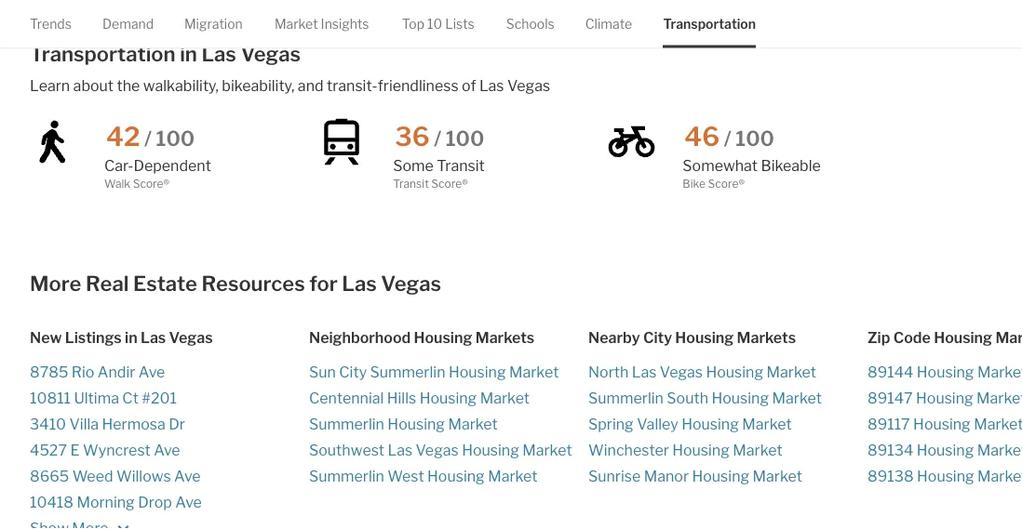 Task type: locate. For each thing, give the bounding box(es) containing it.
markets up "sun city summerlin housing market" link
[[475, 328, 535, 347]]

100
[[156, 126, 195, 151], [446, 126, 484, 151], [736, 126, 775, 151]]

hermosa
[[102, 415, 165, 433]]

® down 36 / 100
[[462, 177, 468, 191]]

1 vertical spatial city
[[339, 363, 367, 381]]

#201
[[142, 389, 177, 407]]

® down 'somewhat'
[[739, 177, 745, 191]]

las up west
[[388, 441, 413, 459]]

transportation in las vegas
[[30, 41, 301, 66]]

las right the for
[[342, 271, 377, 296]]

89144 housing market link
[[868, 359, 1022, 385]]

vegas down summerlin housing market "link"
[[416, 441, 459, 459]]

/ for 42
[[144, 126, 152, 151]]

willows
[[116, 467, 171, 485]]

/ right 36 in the left top of the page
[[434, 126, 441, 151]]

north las vegas housing market link
[[588, 359, 868, 385]]

0 horizontal spatial ®
[[163, 177, 169, 191]]

1 horizontal spatial city
[[643, 328, 672, 347]]

market left insights
[[275, 16, 318, 32]]

89117
[[868, 415, 910, 433]]

100 inside the 46 / 100
[[736, 126, 775, 151]]

8665
[[30, 467, 69, 485]]

score inside some transit transit score ®
[[431, 177, 462, 191]]

market down north las vegas housing market 'link'
[[772, 389, 822, 407]]

1 horizontal spatial in
[[180, 41, 197, 66]]

0 horizontal spatial transit
[[393, 177, 429, 191]]

transportation for transportation in las vegas
[[30, 41, 176, 66]]

las up '8785 rio andir ave' link
[[141, 328, 166, 347]]

0 vertical spatial transportation
[[663, 16, 756, 32]]

city for nearby
[[643, 328, 672, 347]]

ultima
[[74, 389, 119, 407]]

2 score from the left
[[431, 177, 462, 191]]

city for sun
[[339, 363, 367, 381]]

for
[[309, 271, 338, 296]]

1 vertical spatial transportation
[[30, 41, 176, 66]]

1 vertical spatial in
[[125, 328, 137, 347]]

new
[[30, 328, 62, 347]]

/ inside the 46 / 100
[[724, 126, 731, 151]]

ct
[[122, 389, 139, 407]]

100 inside the 42 / 100
[[156, 126, 195, 151]]

dependent
[[134, 157, 211, 175]]

3 100 from the left
[[736, 126, 775, 151]]

8785 rio andir ave 10811 ultima ct #201 3410 villa hermosa dr 4527 e wyncrest ave 8665 weed willows ave 10418 morning drop ave
[[30, 363, 202, 511]]

1 horizontal spatial score
[[431, 177, 462, 191]]

3 / from the left
[[724, 126, 731, 151]]

demand
[[102, 16, 154, 32]]

® for 46
[[739, 177, 745, 191]]

1 100 from the left
[[156, 126, 195, 151]]

2 horizontal spatial ®
[[739, 177, 745, 191]]

vegas up '8785 rio andir ave' link
[[169, 328, 213, 347]]

46
[[685, 121, 720, 152]]

drop
[[138, 493, 172, 511]]

1 horizontal spatial transit
[[437, 157, 485, 175]]

100 up some transit transit score ®
[[446, 126, 484, 151]]

summerlin up hills
[[370, 363, 445, 381]]

summerlin down the southwest
[[309, 467, 384, 485]]

las
[[201, 41, 236, 66], [479, 77, 504, 95], [342, 271, 377, 296], [141, 328, 166, 347], [632, 363, 657, 381], [388, 441, 413, 459]]

transportation link
[[663, 0, 756, 48]]

summerlin south housing market link
[[588, 385, 868, 411]]

0 horizontal spatial in
[[125, 328, 137, 347]]

/ inside the 42 / 100
[[144, 126, 152, 151]]

transit-
[[327, 77, 378, 95]]

0 horizontal spatial score
[[133, 177, 163, 191]]

100 inside 36 / 100
[[446, 126, 484, 151]]

3 ® from the left
[[739, 177, 745, 191]]

housing down "sun city summerlin housing market" link
[[420, 389, 477, 407]]

1 horizontal spatial markets
[[737, 328, 796, 347]]

0 horizontal spatial city
[[339, 363, 367, 381]]

housing up 89147 housing market 'link'
[[917, 363, 974, 381]]

® inside some transit transit score ®
[[462, 177, 468, 191]]

city up centennial
[[339, 363, 367, 381]]

market down mar
[[977, 363, 1022, 381]]

3 score from the left
[[708, 177, 739, 191]]

100 for 42
[[156, 126, 195, 151]]

vegas inside heading
[[169, 328, 213, 347]]

las right north
[[632, 363, 657, 381]]

weed
[[72, 467, 113, 485]]

some transit transit score ®
[[393, 157, 485, 191]]

market left winchester
[[522, 441, 572, 459]]

transportation
[[663, 16, 756, 32], [30, 41, 176, 66]]

100 for 46
[[736, 126, 775, 151]]

10
[[427, 16, 442, 32]]

schools
[[506, 16, 555, 32]]

®
[[163, 177, 169, 191], [462, 177, 468, 191], [739, 177, 745, 191]]

housing up summerlin south housing market link
[[706, 363, 764, 381]]

housing down summerlin south housing market link
[[682, 415, 739, 433]]

in up andir
[[125, 328, 137, 347]]

1 horizontal spatial transportation
[[663, 16, 756, 32]]

89134
[[868, 441, 914, 459]]

vegas up south
[[660, 363, 703, 381]]

2 horizontal spatial 100
[[736, 126, 775, 151]]

migration link
[[184, 0, 243, 48]]

1 / from the left
[[144, 126, 152, 151]]

las inside sun city summerlin housing market centennial hills housing market summerlin housing market southwest las vegas housing market summerlin west housing market
[[388, 441, 413, 459]]

2 horizontal spatial /
[[724, 126, 731, 151]]

100 up somewhat bikeable bike score ®
[[736, 126, 775, 151]]

100 up "dependent"
[[156, 126, 195, 151]]

1 ® from the left
[[163, 177, 169, 191]]

1 score from the left
[[133, 177, 163, 191]]

west
[[388, 467, 424, 485]]

summerlin housing market link
[[309, 411, 588, 437]]

score down "dependent"
[[133, 177, 163, 191]]

4527 e wyncrest ave link
[[30, 437, 309, 463]]

city inside heading
[[643, 328, 672, 347]]

2 ® from the left
[[462, 177, 468, 191]]

score inside somewhat bikeable bike score ®
[[708, 177, 739, 191]]

8665 weed willows ave link
[[30, 463, 309, 489]]

0 horizontal spatial 100
[[156, 126, 195, 151]]

vegas
[[241, 41, 301, 66], [507, 77, 550, 95], [381, 271, 441, 296], [169, 328, 213, 347], [660, 363, 703, 381], [416, 441, 459, 459]]

listings
[[65, 328, 122, 347]]

10811 ultima ct #201 link
[[30, 385, 309, 411]]

10418 morning drop ave link
[[30, 489, 309, 516]]

housing
[[414, 328, 472, 347], [675, 328, 734, 347], [934, 328, 992, 347], [449, 363, 506, 381], [706, 363, 764, 381], [917, 363, 974, 381], [420, 389, 477, 407], [712, 389, 769, 407], [916, 389, 974, 407], [388, 415, 445, 433], [682, 415, 739, 433], [913, 415, 971, 433], [462, 441, 519, 459], [672, 441, 730, 459], [917, 441, 974, 459], [427, 467, 485, 485], [692, 467, 750, 485], [917, 467, 974, 485]]

summerlin up spring
[[588, 389, 664, 407]]

2 100 from the left
[[446, 126, 484, 151]]

market insights
[[275, 16, 369, 32]]

trends
[[30, 16, 72, 32]]

1 vertical spatial transit
[[393, 177, 429, 191]]

in
[[180, 41, 197, 66], [125, 328, 137, 347]]

® inside car-dependent walk score ®
[[163, 177, 169, 191]]

city right nearby
[[643, 328, 672, 347]]

bike
[[683, 177, 706, 191]]

villa
[[69, 415, 99, 433]]

top 10 lists
[[402, 16, 475, 32]]

42
[[106, 121, 140, 152]]

1 horizontal spatial 100
[[446, 126, 484, 151]]

the
[[117, 77, 140, 95]]

0 horizontal spatial transportation
[[30, 41, 176, 66]]

transit down some
[[393, 177, 429, 191]]

more
[[30, 271, 81, 296]]

summerlin
[[370, 363, 445, 381], [588, 389, 664, 407], [309, 415, 384, 433], [309, 467, 384, 485]]

vegas right of
[[507, 77, 550, 95]]

0 horizontal spatial markets
[[475, 328, 535, 347]]

market down the spring valley housing market "link"
[[733, 441, 783, 459]]

city inside sun city summerlin housing market centennial hills housing market summerlin housing market southwest las vegas housing market summerlin west housing market
[[339, 363, 367, 381]]

100 for 36
[[446, 126, 484, 151]]

north
[[588, 363, 629, 381]]

/ right 42
[[144, 126, 152, 151]]

36
[[395, 121, 430, 152]]

market inside 'link'
[[275, 16, 318, 32]]

10418
[[30, 493, 74, 511]]

ave
[[139, 363, 165, 381], [154, 441, 180, 459], [174, 467, 201, 485], [175, 493, 202, 511]]

market down summerlin south housing market link
[[742, 415, 792, 433]]

insights
[[321, 16, 369, 32]]

/ right 46
[[724, 126, 731, 151]]

1 horizontal spatial ®
[[462, 177, 468, 191]]

some
[[393, 157, 434, 175]]

0 vertical spatial city
[[643, 328, 672, 347]]

score down 'somewhat'
[[708, 177, 739, 191]]

transit down 36 / 100
[[437, 157, 485, 175]]

summerlin inside north las vegas housing market summerlin south housing market spring valley housing market winchester housing market sunrise manor housing market
[[588, 389, 664, 407]]

score for 46
[[708, 177, 739, 191]]

mar
[[996, 328, 1022, 347]]

2 / from the left
[[434, 126, 441, 151]]

score down some
[[431, 177, 462, 191]]

city
[[643, 328, 672, 347], [339, 363, 367, 381]]

north las vegas housing market summerlin south housing market spring valley housing market winchester housing market sunrise manor housing market
[[588, 363, 822, 485]]

® down "dependent"
[[163, 177, 169, 191]]

® for 36
[[462, 177, 468, 191]]

/
[[144, 126, 152, 151], [434, 126, 441, 151], [724, 126, 731, 151]]

/ inside 36 / 100
[[434, 126, 441, 151]]

housing down hills
[[388, 415, 445, 433]]

hills
[[387, 389, 416, 407]]

0 horizontal spatial /
[[144, 126, 152, 151]]

2 horizontal spatial score
[[708, 177, 739, 191]]

1 horizontal spatial /
[[434, 126, 441, 151]]

4527
[[30, 441, 67, 459]]

® inside somewhat bikeable bike score ®
[[739, 177, 745, 191]]

learn
[[30, 77, 70, 95]]

market down centennial hills housing market link
[[448, 415, 498, 433]]

housing down the 89134 housing market link
[[917, 467, 974, 485]]

top 10 lists link
[[402, 0, 475, 48]]

sun
[[309, 363, 336, 381]]

markets up north las vegas housing market 'link'
[[737, 328, 796, 347]]

89134 housing market link
[[868, 437, 1022, 463]]

spring
[[588, 415, 634, 433]]

nearby city housing markets heading
[[588, 327, 868, 348]]

score inside car-dependent walk score ®
[[133, 177, 163, 191]]

score for 42
[[133, 177, 163, 191]]

resources
[[201, 271, 305, 296]]

morning
[[77, 493, 135, 511]]

housing down 89147 housing market 'link'
[[913, 415, 971, 433]]

in up walkability,
[[180, 41, 197, 66]]

vegas up bikeability,
[[241, 41, 301, 66]]



Task type: vqa. For each thing, say whether or not it's contained in the screenshot.


Task type: describe. For each thing, give the bounding box(es) containing it.
somewhat bikeable bike score ®
[[683, 157, 821, 191]]

housing down 89117 housing market link
[[917, 441, 974, 459]]

zip code housing mar heading
[[868, 327, 1022, 348]]

/ for 46
[[724, 126, 731, 151]]

manor
[[644, 467, 689, 485]]

market down southwest las vegas housing market link at the bottom
[[488, 467, 538, 485]]

new listings in las vegas
[[30, 328, 213, 347]]

centennial hills housing market link
[[309, 385, 588, 411]]

market down "sun city summerlin housing market" link
[[480, 389, 530, 407]]

in inside new listings in las vegas heading
[[125, 328, 137, 347]]

nearby city housing markets
[[588, 328, 796, 347]]

89147 housing market link
[[868, 385, 1022, 411]]

sunrise
[[588, 467, 641, 485]]

3410
[[30, 415, 66, 433]]

2 markets from the left
[[737, 328, 796, 347]]

vegas inside sun city summerlin housing market centennial hills housing market summerlin housing market southwest las vegas housing market summerlin west housing market
[[416, 441, 459, 459]]

schools link
[[506, 0, 555, 48]]

car-
[[104, 157, 134, 175]]

vegas up neighborhood housing markets on the bottom of page
[[381, 271, 441, 296]]

and
[[298, 77, 324, 95]]

0 vertical spatial transit
[[437, 157, 485, 175]]

somewhat
[[683, 157, 758, 175]]

housing up "sun city summerlin housing market" link
[[414, 328, 472, 347]]

about
[[73, 77, 114, 95]]

market down winchester housing market link
[[753, 467, 802, 485]]

las inside north las vegas housing market summerlin south housing market spring valley housing market winchester housing market sunrise manor housing market
[[632, 363, 657, 381]]

car-dependent walk score ®
[[104, 157, 211, 191]]

code
[[894, 328, 931, 347]]

housing down the spring valley housing market "link"
[[672, 441, 730, 459]]

andir
[[98, 363, 135, 381]]

zip
[[868, 328, 890, 347]]

market insights link
[[275, 0, 369, 48]]

friendliness
[[378, 77, 459, 95]]

0 vertical spatial in
[[180, 41, 197, 66]]

nearby
[[588, 328, 640, 347]]

89147
[[868, 389, 913, 407]]

southwest las vegas housing market link
[[309, 437, 588, 463]]

top
[[402, 16, 425, 32]]

10811
[[30, 389, 71, 407]]

demand link
[[102, 0, 154, 48]]

36 / 100
[[395, 121, 484, 152]]

sun city summerlin housing market centennial hills housing market summerlin housing market southwest las vegas housing market summerlin west housing market
[[309, 363, 572, 485]]

south
[[667, 389, 709, 407]]

new listings in las vegas heading
[[30, 327, 309, 348]]

housing down southwest las vegas housing market link at the bottom
[[427, 467, 485, 485]]

zip code housing mar
[[868, 328, 1022, 347]]

89117 housing market link
[[868, 411, 1022, 437]]

housing up centennial hills housing market link
[[449, 363, 506, 381]]

8785
[[30, 363, 68, 381]]

rio
[[72, 363, 94, 381]]

ave down 4527 e wyncrest ave link
[[174, 467, 201, 485]]

climate
[[585, 16, 632, 32]]

89144 housing market 89147 housing market 89117 housing market 89134 housing market 89138 housing market
[[868, 363, 1022, 485]]

walkability,
[[143, 77, 219, 95]]

vegas inside north las vegas housing market summerlin south housing market spring valley housing market winchester housing market sunrise manor housing market
[[660, 363, 703, 381]]

housing down 89144 housing market link
[[916, 389, 974, 407]]

market down 89147 housing market 'link'
[[974, 415, 1022, 433]]

summerlin up the southwest
[[309, 415, 384, 433]]

ave down 8665 weed willows ave link
[[175, 493, 202, 511]]

neighborhood housing markets
[[309, 328, 535, 347]]

las down migration
[[201, 41, 236, 66]]

winchester housing market link
[[588, 437, 868, 463]]

summerlin west housing market link
[[309, 463, 588, 489]]

trends link
[[30, 0, 72, 48]]

bikeability,
[[222, 77, 295, 95]]

real
[[86, 271, 129, 296]]

migration
[[184, 16, 243, 32]]

neighborhood housing markets heading
[[309, 327, 588, 348]]

42 / 100
[[106, 121, 195, 152]]

walk
[[104, 177, 130, 191]]

las right of
[[479, 77, 504, 95]]

estate
[[133, 271, 197, 296]]

housing down north las vegas housing market 'link'
[[712, 389, 769, 407]]

market down the 89134 housing market link
[[978, 467, 1022, 485]]

housing down winchester housing market link
[[692, 467, 750, 485]]

market up summerlin south housing market link
[[767, 363, 816, 381]]

climate link
[[585, 0, 632, 48]]

neighborhood
[[309, 328, 411, 347]]

las inside heading
[[141, 328, 166, 347]]

bikeable
[[761, 157, 821, 175]]

89138 housing market link
[[868, 463, 1022, 489]]

1 markets from the left
[[475, 328, 535, 347]]

ave up #201
[[139, 363, 165, 381]]

8785 rio andir ave link
[[30, 359, 309, 385]]

® for 42
[[163, 177, 169, 191]]

46 / 100
[[685, 121, 775, 152]]

housing up north las vegas housing market 'link'
[[675, 328, 734, 347]]

valley
[[637, 415, 679, 433]]

more real estate resources for las vegas
[[30, 271, 441, 296]]

ave down 3410 villa hermosa dr link
[[154, 441, 180, 459]]

market left north
[[509, 363, 559, 381]]

housing up 89144 housing market link
[[934, 328, 992, 347]]

/ for 36
[[434, 126, 441, 151]]

market down 89117 housing market link
[[977, 441, 1022, 459]]

spring valley housing market link
[[588, 411, 868, 437]]

score for 36
[[431, 177, 462, 191]]

market down 89144 housing market link
[[977, 389, 1022, 407]]

dr
[[169, 415, 185, 433]]

lists
[[445, 16, 475, 32]]

housing down summerlin housing market "link"
[[462, 441, 519, 459]]

wyncrest
[[83, 441, 151, 459]]

transportation for transportation
[[663, 16, 756, 32]]

winchester
[[588, 441, 669, 459]]

of
[[462, 77, 476, 95]]



